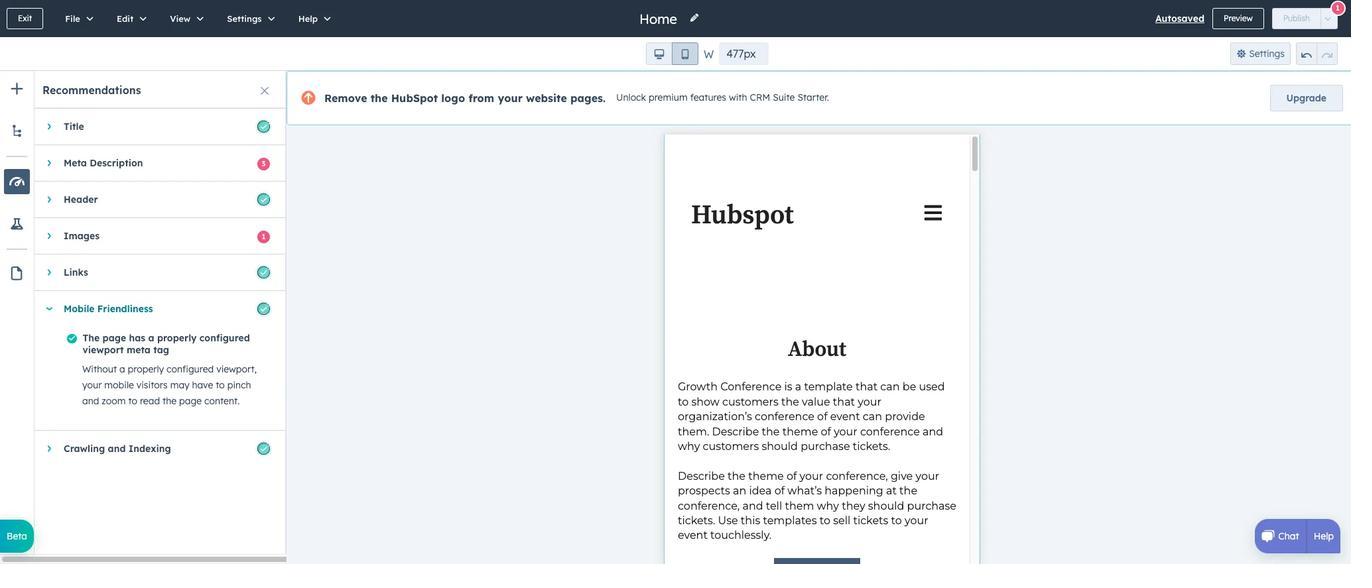 Task type: locate. For each thing, give the bounding box(es) containing it.
website
[[526, 92, 567, 105]]

1 vertical spatial settings
[[1249, 48, 1285, 60]]

help
[[298, 13, 318, 24], [1314, 531, 1334, 543]]

zoom
[[102, 395, 126, 407]]

0 horizontal spatial a
[[119, 363, 125, 375]]

caret image inside title dropdown button
[[47, 123, 51, 131]]

your
[[498, 92, 523, 105], [82, 379, 102, 391]]

pages.
[[570, 92, 606, 105]]

group left w
[[646, 42, 698, 65]]

0 horizontal spatial and
[[82, 395, 99, 407]]

caret image inside links "dropdown button"
[[47, 269, 51, 277]]

1 vertical spatial properly
[[128, 363, 164, 375]]

the down may
[[163, 395, 177, 407]]

0 vertical spatial help
[[298, 13, 318, 24]]

0 horizontal spatial help
[[298, 13, 318, 24]]

and right crawling
[[108, 443, 126, 455]]

crawling and indexing button
[[34, 431, 272, 467]]

to
[[216, 379, 225, 391], [128, 395, 137, 407]]

caret image left links
[[47, 269, 51, 277]]

caret image left the mobile
[[45, 307, 53, 311]]

caret image inside header dropdown button
[[47, 196, 51, 204]]

caret image for links
[[47, 269, 51, 277]]

configured inside the page has a properly configured viewport meta tag
[[199, 332, 250, 344]]

a
[[148, 332, 154, 344], [119, 363, 125, 375]]

header
[[64, 194, 98, 206]]

has
[[129, 332, 145, 344]]

group down publish "group"
[[1296, 42, 1338, 65]]

visitors
[[136, 379, 168, 391]]

0 horizontal spatial page
[[102, 332, 126, 344]]

1 vertical spatial and
[[108, 443, 126, 455]]

caret image inside the mobile friendliness dropdown button
[[45, 307, 53, 311]]

settings down the preview button
[[1249, 48, 1285, 60]]

0 vertical spatial to
[[216, 379, 225, 391]]

caret image inside the 'crawling and indexing' dropdown button
[[47, 445, 51, 453]]

a up mobile
[[119, 363, 125, 375]]

caret image for title
[[47, 123, 51, 131]]

0 vertical spatial your
[[498, 92, 523, 105]]

configured
[[199, 332, 250, 344], [167, 363, 214, 375]]

without a properly configured viewport, your mobile visitors may have to pinch and zoom to read the page content.
[[82, 363, 257, 407]]

caret image for crawling and indexing
[[47, 445, 51, 453]]

the right the remove
[[371, 92, 388, 105]]

images button
[[34, 218, 272, 254]]

chat
[[1278, 531, 1299, 543]]

1 vertical spatial your
[[82, 379, 102, 391]]

with
[[729, 92, 747, 104]]

None text field
[[719, 42, 769, 65]]

1 vertical spatial caret image
[[47, 232, 51, 240]]

page left has
[[102, 332, 126, 344]]

view
[[170, 13, 191, 24]]

exit link
[[7, 8, 43, 29]]

1 horizontal spatial group
[[1296, 42, 1338, 65]]

1 vertical spatial page
[[179, 395, 202, 407]]

mobile friendliness
[[64, 303, 153, 315]]

description
[[90, 157, 143, 169]]

page inside the page has a properly configured viewport meta tag
[[102, 332, 126, 344]]

0 horizontal spatial the
[[163, 395, 177, 407]]

1 horizontal spatial a
[[148, 332, 154, 344]]

caret image inside meta description dropdown button
[[47, 159, 51, 167]]

0 horizontal spatial settings button
[[213, 0, 284, 37]]

publish group
[[1272, 8, 1338, 29]]

publish button
[[1272, 8, 1321, 29]]

caret image left images
[[47, 232, 51, 240]]

group
[[646, 42, 698, 65], [1296, 42, 1338, 65]]

0 vertical spatial caret image
[[47, 196, 51, 204]]

0 vertical spatial settings
[[227, 13, 262, 24]]

0 horizontal spatial your
[[82, 379, 102, 391]]

page down may
[[179, 395, 202, 407]]

meta
[[64, 157, 87, 169]]

and
[[82, 395, 99, 407], [108, 443, 126, 455]]

friendliness
[[97, 303, 153, 315]]

page inside without a properly configured viewport, your mobile visitors may have to pinch and zoom to read the page content.
[[179, 395, 202, 407]]

settings button
[[213, 0, 284, 37], [1230, 42, 1291, 65]]

your for website
[[498, 92, 523, 105]]

your right from
[[498, 92, 523, 105]]

1 horizontal spatial page
[[179, 395, 202, 407]]

3 caret image from the top
[[47, 269, 51, 277]]

mobile
[[104, 379, 134, 391]]

crawling and indexing
[[64, 443, 171, 455]]

1 caret image from the top
[[47, 196, 51, 204]]

your down without
[[82, 379, 102, 391]]

the page has a properly configured viewport meta tag
[[83, 332, 250, 356]]

0 horizontal spatial to
[[128, 395, 137, 407]]

to up the content.
[[216, 379, 225, 391]]

features
[[690, 92, 726, 104]]

2 vertical spatial caret image
[[47, 269, 51, 277]]

mobile
[[64, 303, 95, 315]]

unlock premium features with crm suite starter.
[[616, 92, 829, 104]]

configured up "viewport,"
[[199, 332, 250, 344]]

2 caret image from the top
[[47, 232, 51, 240]]

properly
[[157, 332, 197, 344], [128, 363, 164, 375]]

a right has
[[148, 332, 154, 344]]

meta description
[[64, 157, 143, 169]]

page
[[102, 332, 126, 344], [179, 395, 202, 407]]

content.
[[204, 395, 240, 407]]

caret image
[[47, 196, 51, 204], [47, 232, 51, 240], [47, 269, 51, 277]]

your inside without a properly configured viewport, your mobile visitors may have to pinch and zoom to read the page content.
[[82, 379, 102, 391]]

1 vertical spatial the
[[163, 395, 177, 407]]

images
[[64, 230, 100, 242]]

1 vertical spatial configured
[[167, 363, 214, 375]]

pinch
[[227, 379, 251, 391]]

and inside without a properly configured viewport, your mobile visitors may have to pinch and zoom to read the page content.
[[82, 395, 99, 407]]

caret image
[[47, 123, 51, 131], [47, 159, 51, 167], [45, 307, 53, 311], [47, 445, 51, 453]]

properly down the mobile friendliness dropdown button
[[157, 332, 197, 344]]

caret image inside images "dropdown button"
[[47, 232, 51, 240]]

1 horizontal spatial and
[[108, 443, 126, 455]]

caret image left crawling
[[47, 445, 51, 453]]

0 horizontal spatial group
[[646, 42, 698, 65]]

1 horizontal spatial the
[[371, 92, 388, 105]]

crm
[[750, 92, 770, 104]]

0 vertical spatial a
[[148, 332, 154, 344]]

caret image for images
[[47, 232, 51, 240]]

and left zoom
[[82, 395, 99, 407]]

1 vertical spatial settings button
[[1230, 42, 1291, 65]]

caret image left the title
[[47, 123, 51, 131]]

to left read
[[128, 395, 137, 407]]

tag
[[153, 344, 169, 356]]

0 vertical spatial configured
[[199, 332, 250, 344]]

0 vertical spatial page
[[102, 332, 126, 344]]

1 horizontal spatial settings
[[1249, 48, 1285, 60]]

1 horizontal spatial your
[[498, 92, 523, 105]]

suite
[[773, 92, 795, 104]]

properly up visitors
[[128, 363, 164, 375]]

caret image left header
[[47, 196, 51, 204]]

caret image left meta at the top left of the page
[[47, 159, 51, 167]]

header button
[[34, 182, 272, 218]]

2 group from the left
[[1296, 42, 1338, 65]]

links
[[64, 267, 88, 279]]

settings right view button
[[227, 13, 262, 24]]

configured up may
[[167, 363, 214, 375]]

1 vertical spatial a
[[119, 363, 125, 375]]

None field
[[638, 10, 681, 28]]

1 horizontal spatial help
[[1314, 531, 1334, 543]]

settings
[[227, 13, 262, 24], [1249, 48, 1285, 60]]

0 vertical spatial and
[[82, 395, 99, 407]]

0 vertical spatial properly
[[157, 332, 197, 344]]

the
[[371, 92, 388, 105], [163, 395, 177, 407]]



Task type: vqa. For each thing, say whether or not it's contained in the screenshot.
The
yes



Task type: describe. For each thing, give the bounding box(es) containing it.
properly inside without a properly configured viewport, your mobile visitors may have to pinch and zoom to read the page content.
[[128, 363, 164, 375]]

publish
[[1283, 13, 1310, 23]]

configured inside without a properly configured viewport, your mobile visitors may have to pinch and zoom to read the page content.
[[167, 363, 214, 375]]

title
[[64, 121, 84, 133]]

and inside dropdown button
[[108, 443, 126, 455]]

premium
[[649, 92, 688, 104]]

unlock
[[616, 92, 646, 104]]

exit
[[18, 13, 32, 23]]

links button
[[34, 255, 272, 291]]

the
[[83, 332, 100, 344]]

viewport,
[[216, 363, 257, 375]]

hubspot
[[391, 92, 438, 105]]

file button
[[51, 0, 103, 37]]

have
[[192, 379, 213, 391]]

crawling
[[64, 443, 105, 455]]

0 horizontal spatial settings
[[227, 13, 262, 24]]

a inside the page has a properly configured viewport meta tag
[[148, 332, 154, 344]]

starter.
[[798, 92, 829, 104]]

properly inside the page has a properly configured viewport meta tag
[[157, 332, 197, 344]]

logo
[[441, 92, 465, 105]]

your for mobile
[[82, 379, 102, 391]]

remove the hubspot logo from your website pages.
[[324, 92, 606, 105]]

from
[[469, 92, 494, 105]]

1 horizontal spatial settings button
[[1230, 42, 1291, 65]]

w
[[704, 48, 714, 61]]

recommendations
[[42, 84, 141, 97]]

0 vertical spatial the
[[371, 92, 388, 105]]

meta description button
[[34, 145, 272, 181]]

title button
[[34, 109, 272, 145]]

view button
[[156, 0, 213, 37]]

without
[[82, 363, 117, 375]]

preview button
[[1212, 8, 1264, 29]]

indexing
[[129, 443, 171, 455]]

0 vertical spatial settings button
[[213, 0, 284, 37]]

help inside button
[[298, 13, 318, 24]]

beta button
[[0, 520, 34, 553]]

read
[[140, 395, 160, 407]]

meta
[[127, 344, 151, 356]]

caret image for header
[[47, 196, 51, 204]]

caret image for mobile friendliness
[[45, 307, 53, 311]]

help button
[[284, 0, 340, 37]]

1
[[1336, 3, 1340, 12]]

preview
[[1224, 13, 1253, 23]]

edit button
[[103, 0, 156, 37]]

1 vertical spatial help
[[1314, 531, 1334, 543]]

edit
[[117, 13, 133, 24]]

caret image for meta description
[[47, 159, 51, 167]]

1 vertical spatial to
[[128, 395, 137, 407]]

a inside without a properly configured viewport, your mobile visitors may have to pinch and zoom to read the page content.
[[119, 363, 125, 375]]

close image
[[261, 87, 269, 95]]

upgrade link
[[1270, 85, 1343, 111]]

upgrade
[[1286, 92, 1327, 104]]

autosaved
[[1155, 13, 1204, 25]]

beta
[[7, 531, 27, 543]]

remove
[[324, 92, 367, 105]]

file
[[65, 13, 80, 24]]

the inside without a properly configured viewport, your mobile visitors may have to pinch and zoom to read the page content.
[[163, 395, 177, 407]]

may
[[170, 379, 189, 391]]

1 group from the left
[[646, 42, 698, 65]]

mobile friendliness button
[[34, 291, 272, 327]]

viewport
[[83, 344, 124, 356]]

1 horizontal spatial to
[[216, 379, 225, 391]]

autosaved button
[[1155, 11, 1204, 27]]



